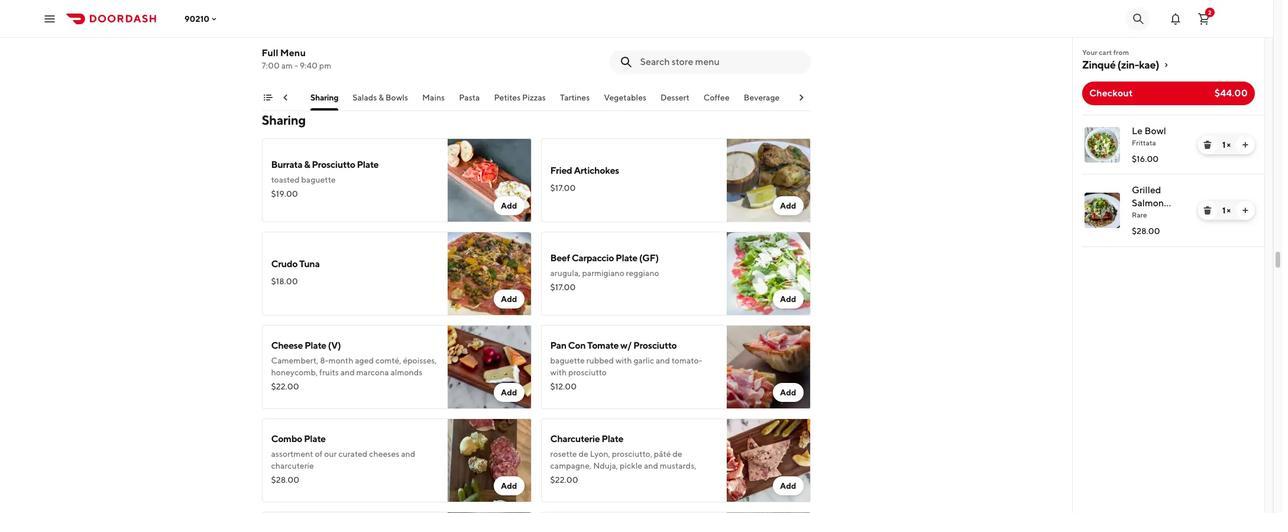 Task type: locate. For each thing, give the bounding box(es) containing it.
remove item from cart image
[[1203, 140, 1212, 150], [1203, 206, 1212, 215]]

90210 button
[[185, 14, 219, 23]]

add for w/
[[780, 388, 796, 397]]

1 vertical spatial baguette
[[550, 356, 585, 366]]

bowls
[[386, 93, 408, 102]]

show menu categories image
[[263, 93, 272, 102]]

& inside button
[[379, 93, 384, 102]]

0 horizontal spatial with
[[550, 368, 567, 377]]

8-
[[320, 356, 329, 366]]

fried artichokes
[[550, 165, 619, 176]]

pickle
[[620, 461, 642, 471]]

× left add one to cart image
[[1227, 206, 1231, 215]]

0 vertical spatial $28.00
[[1132, 227, 1160, 236]]

1 horizontal spatial sharing
[[310, 93, 338, 102]]

de up mustards,
[[673, 449, 682, 459]]

0 horizontal spatial prosciutto
[[312, 159, 355, 170]]

1 horizontal spatial (gf)
[[1156, 211, 1176, 222]]

assortment
[[271, 449, 313, 459]]

(gf) inside beef carpaccio plate (gf) arugula, parmigiano reggiano $17.00
[[639, 253, 659, 264]]

1 vertical spatial sharing
[[262, 112, 306, 128]]

and inside charcuterie plate rosette de lyon, prosciutto, pâté de campagne, nduja, pickle and mustards, $22.00
[[644, 461, 658, 471]]

1 vertical spatial &
[[304, 159, 310, 170]]

époisses,
[[403, 356, 437, 366]]

×
[[1227, 140, 1231, 150], [1227, 206, 1231, 215]]

arugula,
[[550, 269, 581, 278]]

with down pan on the bottom
[[550, 368, 567, 377]]

(gf)
[[1156, 211, 1176, 222], [639, 253, 659, 264]]

$12.00 down prosciutto
[[550, 382, 577, 392]]

charcuterie
[[271, 461, 314, 471]]

remove item from cart image left add one to cart icon
[[1203, 140, 1212, 150]]

prosciutto right burrata
[[312, 159, 355, 170]]

baguette inside burrata & prosciutto plate toasted baguette $19.00
[[301, 175, 336, 185]]

pan con tomate (ve) image
[[727, 512, 811, 513]]

and down month on the left bottom of the page
[[340, 368, 355, 377]]

campagne,
[[550, 461, 592, 471]]

2 1 from the top
[[1222, 206, 1226, 215]]

sharing down pm
[[310, 93, 338, 102]]

pm
[[319, 61, 331, 70]]

$22.00 down campagne, on the left
[[550, 476, 578, 485]]

burrata & prosciutto plate image
[[447, 138, 531, 222]]

$19.00
[[271, 189, 298, 199]]

baguette down pan on the bottom
[[550, 356, 585, 366]]

& inside burrata & prosciutto plate toasted baguette $19.00
[[304, 159, 310, 170]]

1 $17.00 from the top
[[550, 183, 576, 193]]

month
[[329, 356, 353, 366]]

de
[[579, 449, 588, 459], [673, 449, 682, 459]]

2 × from the top
[[1227, 206, 1231, 215]]

0 vertical spatial 1 ×
[[1222, 140, 1231, 150]]

add
[[501, 201, 517, 211], [780, 201, 796, 211], [501, 295, 517, 304], [780, 295, 796, 304], [501, 388, 517, 397], [780, 388, 796, 397], [501, 481, 517, 491], [780, 481, 796, 491]]

1 vertical spatial $28.00
[[271, 476, 299, 485]]

and right cheeses
[[401, 449, 415, 459]]

beef carpaccio plate (gf) arugula, parmigiano reggiano $17.00
[[550, 253, 659, 292]]

vegetables
[[604, 93, 647, 102]]

sharing down small tapas "button"
[[262, 112, 306, 128]]

crudo tuna image
[[447, 232, 531, 316]]

add one to cart image
[[1241, 206, 1250, 215]]

salmon
[[1132, 198, 1164, 209]]

1 remove item from cart image from the top
[[1203, 140, 1212, 150]]

camembert,
[[271, 356, 318, 366]]

0 vertical spatial prosciutto
[[312, 159, 355, 170]]

1 vertical spatial 1
[[1222, 206, 1226, 215]]

baguette inside the pan con tomate w/ prosciutto baguette rubbed with garlic and tomato- with prosciutto $12.00
[[550, 356, 585, 366]]

with down w/
[[616, 356, 632, 366]]

open menu image
[[43, 12, 57, 26]]

1 horizontal spatial $12.00
[[550, 382, 577, 392]]

and inside cheese plate (v) camembert, 8-month aged comté,  époisses, honeycomb, fruits and marcona almonds $22.00
[[340, 368, 355, 377]]

(gf) up reggiano
[[639, 253, 659, 264]]

1 vertical spatial ×
[[1227, 206, 1231, 215]]

0 horizontal spatial (gf)
[[639, 253, 659, 264]]

with
[[616, 356, 632, 366], [550, 368, 567, 377]]

0 vertical spatial ×
[[1227, 140, 1231, 150]]

combo plate image
[[447, 419, 531, 503]]

1 × left add one to cart image
[[1222, 206, 1231, 215]]

1 × left add one to cart icon
[[1222, 140, 1231, 150]]

1 horizontal spatial $28.00
[[1132, 227, 1160, 236]]

& left bowls
[[379, 93, 384, 102]]

1 horizontal spatial $22.00
[[550, 476, 578, 485]]

pasta
[[459, 93, 480, 102]]

(gf) for grilled salmon plate (gf)
[[1156, 211, 1176, 222]]

0 horizontal spatial $12.00
[[271, 39, 298, 48]]

0 vertical spatial $12.00
[[271, 39, 298, 48]]

1 for grilled salmon plate (gf)
[[1222, 206, 1226, 215]]

petites pizzas
[[494, 93, 546, 102]]

$12.00
[[271, 39, 298, 48], [550, 382, 577, 392]]

1 horizontal spatial baguette
[[550, 356, 585, 366]]

1 vertical spatial 1 ×
[[1222, 206, 1231, 215]]

list
[[1073, 115, 1264, 247]]

crudo
[[271, 258, 298, 270]]

1 for le bowl
[[1222, 140, 1226, 150]]

potato cheese bricks image
[[447, 0, 531, 78]]

$18.00
[[271, 277, 298, 286]]

tomato-
[[672, 356, 702, 366]]

plate inside beef carpaccio plate (gf) arugula, parmigiano reggiano $17.00
[[616, 253, 638, 264]]

mains button
[[422, 92, 445, 111]]

of
[[315, 449, 323, 459]]

plate inside combo plate assortment of our curated cheeses and charcuterie $28.00
[[304, 434, 326, 445]]

plate
[[357, 159, 379, 170], [1132, 211, 1155, 222], [616, 253, 638, 264], [305, 340, 326, 351], [304, 434, 326, 445], [602, 434, 623, 445]]

& for bowls
[[379, 93, 384, 102]]

1 left add one to cart icon
[[1222, 140, 1226, 150]]

× left add one to cart icon
[[1227, 140, 1231, 150]]

1 × from the top
[[1227, 140, 1231, 150]]

0 horizontal spatial $22.00
[[271, 382, 299, 392]]

hot
[[794, 93, 808, 102]]

baguette right toasted
[[301, 175, 336, 185]]

& right burrata
[[304, 159, 310, 170]]

1 vertical spatial prosciutto
[[633, 340, 677, 351]]

remove item from cart image left add one to cart image
[[1203, 206, 1212, 215]]

× for le bowl
[[1227, 140, 1231, 150]]

w/
[[620, 340, 632, 351]]

0 vertical spatial $17.00
[[550, 183, 576, 193]]

charcuterie plate rosette de lyon, prosciutto, pâté de campagne, nduja, pickle and mustards, $22.00
[[550, 434, 696, 485]]

1 ×
[[1222, 140, 1231, 150], [1222, 206, 1231, 215]]

and down pâté
[[644, 461, 658, 471]]

zinqué (zin-kae)
[[1082, 59, 1159, 71]]

1 1 × from the top
[[1222, 140, 1231, 150]]

fried
[[550, 165, 572, 176]]

mains
[[422, 93, 445, 102]]

add button for plate
[[494, 196, 524, 215]]

& for prosciutto
[[304, 159, 310, 170]]

salads & bowls
[[353, 93, 408, 102]]

1 vertical spatial (gf)
[[639, 253, 659, 264]]

2 remove item from cart image from the top
[[1203, 206, 1212, 215]]

prosciutto up garlic
[[633, 340, 677, 351]]

-
[[294, 61, 298, 70]]

and
[[656, 356, 670, 366], [340, 368, 355, 377], [401, 449, 415, 459], [644, 461, 658, 471]]

full
[[262, 47, 278, 59]]

prosciutto
[[312, 159, 355, 170], [633, 340, 677, 351]]

$28.00 down charcuterie
[[271, 476, 299, 485]]

2 $17.00 from the top
[[550, 283, 576, 292]]

rare
[[1132, 211, 1147, 219]]

add button for (gf)
[[773, 290, 803, 309]]

prosciutto,
[[612, 449, 652, 459]]

scroll menu navigation right image
[[796, 93, 806, 102]]

(gf) inside "grilled salmon plate (gf)"
[[1156, 211, 1176, 222]]

1 horizontal spatial prosciutto
[[633, 340, 677, 351]]

scroll menu navigation left image
[[281, 93, 290, 102]]

$22.00
[[271, 382, 299, 392], [550, 476, 578, 485]]

$16.00
[[1132, 154, 1159, 164]]

le bowl image
[[1085, 127, 1120, 163]]

grilled salmon plate (gf)
[[1132, 185, 1176, 222]]

1 vertical spatial remove item from cart image
[[1203, 206, 1212, 215]]

plate inside cheese plate (v) camembert, 8-month aged comté,  époisses, honeycomb, fruits and marcona almonds $22.00
[[305, 340, 326, 351]]

add for camembert,
[[501, 388, 517, 397]]

1 1 from the top
[[1222, 140, 1226, 150]]

$17.00 down fried
[[550, 183, 576, 193]]

cheese plate (v) image
[[447, 325, 531, 409]]

$12.00 up "am"
[[271, 39, 298, 48]]

1 vertical spatial $22.00
[[550, 476, 578, 485]]

1 vertical spatial with
[[550, 368, 567, 377]]

and right garlic
[[656, 356, 670, 366]]

9:40
[[300, 61, 318, 70]]

hot tea button
[[794, 92, 823, 111]]

$17.00 down arugula,
[[550, 283, 576, 292]]

plate inside charcuterie plate rosette de lyon, prosciutto, pâté de campagne, nduja, pickle and mustards, $22.00
[[602, 434, 623, 445]]

de left the lyon,
[[579, 449, 588, 459]]

2 button
[[1192, 7, 1216, 30]]

add for plate
[[501, 201, 517, 211]]

1 left add one to cart image
[[1222, 206, 1226, 215]]

(gf) down salmon
[[1156, 211, 1176, 222]]

frittata
[[1132, 138, 1156, 147]]

add button for de
[[773, 477, 803, 496]]

$22.00 down the honeycomb,
[[271, 382, 299, 392]]

coffee
[[704, 93, 730, 102]]

burrata
[[271, 159, 303, 170]]

2 1 × from the top
[[1222, 206, 1231, 215]]

1 horizontal spatial &
[[379, 93, 384, 102]]

(v)
[[328, 340, 341, 351]]

nduja,
[[593, 461, 618, 471]]

0 vertical spatial remove item from cart image
[[1203, 140, 1212, 150]]

beverage button
[[744, 92, 780, 111]]

rubbed
[[586, 356, 614, 366]]

almonds
[[391, 368, 422, 377]]

1 vertical spatial $17.00
[[550, 283, 576, 292]]

(gf) for beef carpaccio plate (gf) arugula, parmigiano reggiano $17.00
[[639, 253, 659, 264]]

$28.00
[[1132, 227, 1160, 236], [271, 476, 299, 485]]

7:00
[[262, 61, 280, 70]]

0 vertical spatial $22.00
[[271, 382, 299, 392]]

0 vertical spatial (gf)
[[1156, 211, 1176, 222]]

0 horizontal spatial baguette
[[301, 175, 336, 185]]

prosciutto inside the pan con tomate w/ prosciutto baguette rubbed with garlic and tomato- with prosciutto $12.00
[[633, 340, 677, 351]]

baguette for &
[[301, 175, 336, 185]]

small tapas
[[252, 93, 296, 102]]

0 vertical spatial with
[[616, 356, 632, 366]]

burrata & prosciutto plate toasted baguette $19.00
[[271, 159, 379, 199]]

1 de from the left
[[579, 449, 588, 459]]

1 vertical spatial $12.00
[[550, 382, 577, 392]]

0 vertical spatial 1
[[1222, 140, 1226, 150]]

0 horizontal spatial de
[[579, 449, 588, 459]]

0 vertical spatial baguette
[[301, 175, 336, 185]]

lyon,
[[590, 449, 610, 459]]

tea
[[810, 93, 823, 102]]

0 horizontal spatial &
[[304, 159, 310, 170]]

0 horizontal spatial $28.00
[[271, 476, 299, 485]]

1 horizontal spatial de
[[673, 449, 682, 459]]

salads
[[353, 93, 377, 102]]

0 vertical spatial &
[[379, 93, 384, 102]]

Item Search search field
[[640, 56, 801, 69]]

checkout
[[1089, 88, 1133, 99]]

am
[[281, 61, 293, 70]]

marcona
[[356, 368, 389, 377]]

$28.00 down rare
[[1132, 227, 1160, 236]]

$22.00 inside cheese plate (v) camembert, 8-month aged comté,  époisses, honeycomb, fruits and marcona almonds $22.00
[[271, 382, 299, 392]]



Task type: describe. For each thing, give the bounding box(es) containing it.
curated
[[338, 449, 367, 459]]

garlic
[[634, 356, 654, 366]]

from
[[1114, 48, 1129, 57]]

list containing le bowl
[[1073, 115, 1264, 247]]

$22.00 inside charcuterie plate rosette de lyon, prosciutto, pâté de campagne, nduja, pickle and mustards, $22.00
[[550, 476, 578, 485]]

× for grilled salmon plate (gf)
[[1227, 206, 1231, 215]]

fruits
[[319, 368, 339, 377]]

1 × for grilled salmon plate (gf)
[[1222, 206, 1231, 215]]

con
[[568, 340, 586, 351]]

your cart from
[[1082, 48, 1129, 57]]

grilled
[[1132, 185, 1161, 196]]

crudo tuna
[[271, 258, 320, 270]]

$17.00 inside beef carpaccio plate (gf) arugula, parmigiano reggiano $17.00
[[550, 283, 576, 292]]

0 vertical spatial sharing
[[310, 93, 338, 102]]

mustards,
[[660, 461, 696, 471]]

beverage
[[744, 93, 780, 102]]

tuna
[[299, 258, 320, 270]]

plate inside burrata & prosciutto plate toasted baguette $19.00
[[357, 159, 379, 170]]

vegetables button
[[604, 92, 647, 111]]

add for (gf)
[[780, 295, 796, 304]]

combo plate assortment of our curated cheeses and charcuterie $28.00
[[271, 434, 415, 485]]

2 de from the left
[[673, 449, 682, 459]]

carpaccio
[[572, 253, 614, 264]]

$44.00
[[1215, 88, 1248, 99]]

le
[[1132, 125, 1143, 137]]

toasted
[[271, 175, 300, 185]]

add for de
[[780, 481, 796, 491]]

reggiano
[[626, 269, 659, 278]]

zinqué (zin-kae) link
[[1082, 58, 1255, 72]]

bowl
[[1145, 125, 1166, 137]]

plate inside "grilled salmon plate (gf)"
[[1132, 211, 1155, 222]]

burrata, persimmon, prosciutto image
[[447, 512, 531, 513]]

pâté
[[654, 449, 671, 459]]

baguette for con
[[550, 356, 585, 366]]

combo
[[271, 434, 302, 445]]

add button for of
[[494, 477, 524, 496]]

hot tea
[[794, 93, 823, 102]]

honeycomb,
[[271, 368, 318, 377]]

pan con tomate w/ prosciutto baguette rubbed with garlic and tomato- with prosciutto $12.00
[[550, 340, 702, 392]]

prosciutto inside burrata & prosciutto plate toasted baguette $19.00
[[312, 159, 355, 170]]

$12.00 inside the pan con tomate w/ prosciutto baguette rubbed with garlic and tomato- with prosciutto $12.00
[[550, 382, 577, 392]]

pizzas
[[522, 93, 546, 102]]

beef
[[550, 253, 570, 264]]

and inside combo plate assortment of our curated cheeses and charcuterie $28.00
[[401, 449, 415, 459]]

1 horizontal spatial with
[[616, 356, 632, 366]]

artichokes
[[574, 165, 619, 176]]

add button for camembert,
[[494, 383, 524, 402]]

1 × for le bowl
[[1222, 140, 1231, 150]]

90210
[[185, 14, 209, 23]]

2 items, open order cart image
[[1197, 12, 1211, 26]]

aged
[[355, 356, 374, 366]]

pan con tomate w/ prosciutto image
[[727, 325, 811, 409]]

add button for w/
[[773, 383, 803, 402]]

petites pizzas button
[[494, 92, 546, 111]]

$28.00 inside combo plate assortment of our curated cheeses and charcuterie $28.00
[[271, 476, 299, 485]]

le bowl frittata
[[1132, 125, 1166, 147]]

coffee button
[[704, 92, 730, 111]]

notification bell image
[[1169, 12, 1183, 26]]

and inside the pan con tomate w/ prosciutto baguette rubbed with garlic and tomato- with prosciutto $12.00
[[656, 356, 670, 366]]

tapas
[[275, 93, 296, 102]]

charcuterie plate image
[[727, 419, 811, 503]]

small
[[252, 93, 273, 102]]

remove item from cart image for grilled salmon plate (gf)
[[1203, 206, 1212, 215]]

grilled salmon plate (gf) image
[[1085, 193, 1120, 228]]

2
[[1208, 9, 1212, 16]]

tomate
[[587, 340, 619, 351]]

beef carpaccio plate (gf) image
[[727, 232, 811, 316]]

rosette
[[550, 449, 577, 459]]

add one to cart image
[[1241, 140, 1250, 150]]

cheeses
[[369, 449, 399, 459]]

dessert
[[661, 93, 690, 102]]

full menu 7:00 am - 9:40 pm
[[262, 47, 331, 70]]

pan
[[550, 340, 566, 351]]

cart
[[1099, 48, 1112, 57]]

0 horizontal spatial sharing
[[262, 112, 306, 128]]

our
[[324, 449, 337, 459]]

fried artichokes image
[[727, 138, 811, 222]]

your
[[1082, 48, 1098, 57]]

charcuterie
[[550, 434, 600, 445]]

remove item from cart image for le bowl
[[1203, 140, 1212, 150]]

menu
[[280, 47, 306, 59]]

tartines button
[[560, 92, 590, 111]]

dessert button
[[661, 92, 690, 111]]

tartines
[[560, 93, 590, 102]]

small tapas button
[[252, 92, 296, 111]]

zinqué
[[1082, 59, 1116, 71]]

add for of
[[501, 481, 517, 491]]

salads & bowls button
[[353, 92, 408, 111]]

kae)
[[1139, 59, 1159, 71]]

petites
[[494, 93, 521, 102]]



Task type: vqa. For each thing, say whether or not it's contained in the screenshot.
90210 popup button at the top left of page
yes



